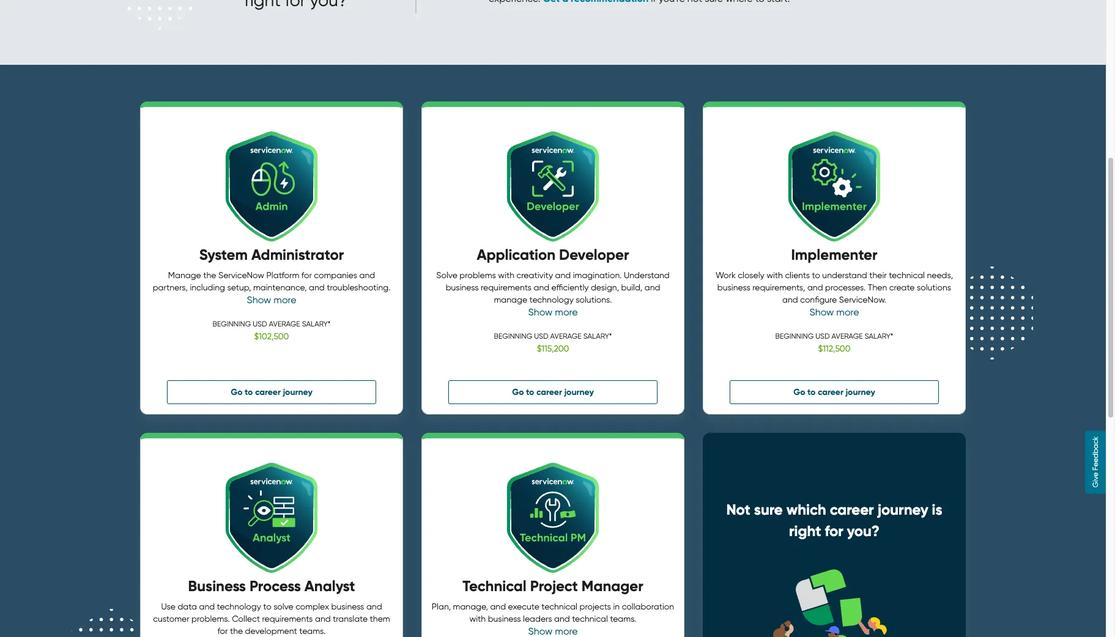 Task type: locate. For each thing, give the bounding box(es) containing it.
usd inside beginning usd average salary* $102,500
[[253, 320, 267, 329]]

0 vertical spatial requirements
[[481, 282, 532, 292]]

career inside not sure which career journey is right for you?
[[830, 501, 874, 519]]

2 horizontal spatial go
[[793, 387, 805, 397]]

business process analyst image
[[226, 463, 317, 573]]

0 horizontal spatial requirements
[[262, 614, 313, 624]]

to for implementer
[[807, 387, 816, 397]]

salary* down servicenow.
[[865, 332, 893, 341]]

technology
[[529, 295, 574, 304], [217, 602, 261, 611]]

show more link for application developer
[[528, 306, 578, 318]]

processes.
[[825, 282, 866, 292]]

usd
[[253, 320, 267, 329], [534, 332, 548, 341], [815, 332, 830, 341]]

plan, manage, and execute technical projects in collaboration with business leaders and technical teams. show more
[[432, 602, 674, 637]]

process
[[250, 578, 301, 595]]

1 vertical spatial technology
[[217, 602, 261, 611]]

beginning down 'setup,'
[[213, 320, 251, 329]]

execute
[[508, 602, 539, 611]]

technical inside 'work closely with clients to understand their technical needs, business requirements, and processes. then create solutions and configure servicenow. show more'
[[889, 270, 925, 280]]

1 horizontal spatial go
[[512, 387, 524, 397]]

to for system administrator
[[245, 387, 253, 397]]

business down "execute"
[[488, 614, 521, 624]]

1 vertical spatial the
[[230, 626, 243, 636]]

0 vertical spatial technical
[[889, 270, 925, 280]]

go to career journey down $115,200
[[512, 387, 594, 397]]

salary* inside beginning usd average salary* $102,500
[[302, 320, 331, 329]]

2 vertical spatial for
[[217, 626, 228, 636]]

requirements up manage
[[481, 282, 532, 292]]

and
[[359, 270, 375, 280], [555, 270, 571, 280], [309, 282, 325, 292], [534, 282, 549, 292], [645, 282, 660, 292], [807, 282, 823, 292], [782, 295, 798, 304], [199, 602, 215, 611], [366, 602, 382, 611], [490, 602, 506, 611], [315, 614, 331, 624], [554, 614, 570, 624]]

business process analyst
[[188, 578, 355, 595]]

show more link for technical project manager
[[528, 625, 578, 637]]

go to career journey down $112,500
[[793, 387, 875, 397]]

more down servicenow.
[[836, 306, 859, 318]]

beginning usd average salary* $115,200
[[494, 332, 612, 353]]

go to career journey link
[[167, 380, 376, 404], [448, 380, 658, 404], [730, 380, 939, 404]]

usd up $102,500
[[253, 320, 267, 329]]

technology down efficiently
[[529, 295, 574, 304]]

2 horizontal spatial salary*
[[865, 332, 893, 341]]

0 horizontal spatial average
[[269, 320, 300, 329]]

and right leaders
[[554, 614, 570, 624]]

technical
[[889, 270, 925, 280], [541, 602, 577, 611], [572, 614, 608, 624]]

career up you?
[[830, 501, 874, 519]]

beginning inside beginning usd average salary* $112,500
[[775, 332, 814, 341]]

project
[[530, 578, 578, 595]]

teams. down in
[[610, 614, 636, 624]]

salary* inside beginning usd average salary* $115,200
[[583, 332, 612, 341]]

1 horizontal spatial technology
[[529, 295, 574, 304]]

for inside use data and technology to solve complex business and customer problems. collect requirements and translate them for the development teams.
[[217, 626, 228, 636]]

go to career journey down $102,500
[[231, 387, 312, 397]]

show more link
[[247, 294, 296, 306], [528, 306, 578, 318], [810, 306, 859, 318], [528, 625, 578, 637]]

more
[[274, 294, 296, 306], [555, 306, 578, 318], [836, 306, 859, 318], [555, 625, 578, 637]]

2 horizontal spatial for
[[825, 522, 843, 540]]

salary* down maintenance,
[[302, 320, 331, 329]]

the
[[203, 270, 216, 280], [230, 626, 243, 636]]

1 vertical spatial teams.
[[299, 626, 326, 636]]

show down 'setup,'
[[247, 294, 271, 306]]

1 horizontal spatial requirements
[[481, 282, 532, 292]]

beginning usd average salary* $112,500
[[775, 332, 893, 353]]

2 horizontal spatial beginning
[[775, 332, 814, 341]]

administrator
[[251, 246, 344, 264]]

problems.
[[192, 614, 230, 624]]

for right right
[[825, 522, 843, 540]]

technical
[[463, 578, 526, 595]]

technical up create
[[889, 270, 925, 280]]

show more link down configure
[[810, 306, 859, 318]]

which
[[786, 501, 826, 519]]

average up $102,500
[[269, 320, 300, 329]]

2 go to career journey from the left
[[512, 387, 594, 397]]

career
[[255, 387, 281, 397], [536, 387, 562, 397], [818, 387, 843, 397], [830, 501, 874, 519]]

business down work
[[717, 282, 750, 292]]

the down collect
[[230, 626, 243, 636]]

0 horizontal spatial the
[[203, 270, 216, 280]]

technical project manager
[[463, 578, 643, 595]]

with inside 'work closely with clients to understand their technical needs, business requirements, and processes. then create solutions and configure servicenow. show more'
[[766, 270, 783, 280]]

go to career journey link down $115,200
[[448, 380, 658, 404]]

show up beginning usd average salary* $115,200 at the bottom of page
[[528, 306, 553, 318]]

salary*
[[302, 320, 331, 329], [583, 332, 612, 341], [865, 332, 893, 341]]

2 go from the left
[[512, 387, 524, 397]]

average up $115,200
[[550, 332, 581, 341]]

clients
[[785, 270, 810, 280]]

and down creativity on the top of page
[[534, 282, 549, 292]]

companies
[[314, 270, 357, 280]]

and down understand
[[645, 282, 660, 292]]

not sure which career journey is right for you?
[[726, 501, 942, 540]]

solutions
[[917, 282, 951, 292]]

1 horizontal spatial beginning
[[494, 332, 532, 341]]

beginning down manage
[[494, 332, 532, 341]]

1 go from the left
[[231, 387, 243, 397]]

0 horizontal spatial with
[[469, 614, 486, 624]]

show more link down leaders
[[528, 625, 578, 637]]

teams. down 'complex'
[[299, 626, 326, 636]]

2 horizontal spatial with
[[766, 270, 783, 280]]

technical down projects on the bottom
[[572, 614, 608, 624]]

0 horizontal spatial go to career journey
[[231, 387, 312, 397]]

is
[[932, 501, 942, 519]]

0 horizontal spatial teams.
[[299, 626, 326, 636]]

for inside manage the servicenow platform for companies and partners, including setup, maintenance, and troubleshooting. show more
[[301, 270, 312, 280]]

with down manage,
[[469, 614, 486, 624]]

needs,
[[927, 270, 953, 280]]

0 horizontal spatial technology
[[217, 602, 261, 611]]

average
[[269, 320, 300, 329], [550, 332, 581, 341], [832, 332, 863, 341]]

1 horizontal spatial salary*
[[583, 332, 612, 341]]

work
[[716, 270, 736, 280]]

and up them
[[366, 602, 382, 611]]

requirements down solve
[[262, 614, 313, 624]]

0 horizontal spatial go
[[231, 387, 243, 397]]

hexagon dots image image
[[118, 0, 201, 30], [951, 267, 1033, 360], [70, 609, 152, 637]]

more inside the 'solve problems with creativity and imagination. understand business requirements and efficiently design, build, and manage technology solutions. show more'
[[555, 306, 578, 318]]

developer
[[559, 246, 629, 264]]

collaboration
[[622, 602, 674, 611]]

use
[[161, 602, 176, 611]]

business inside use data and technology to solve complex business and customer problems. collect requirements and translate them for the development teams.
[[331, 602, 364, 611]]

show
[[247, 294, 271, 306], [528, 306, 553, 318], [810, 306, 834, 318], [528, 625, 553, 637]]

with for application developer
[[498, 270, 514, 280]]

the inside manage the servicenow platform for companies and partners, including setup, maintenance, and troubleshooting. show more
[[203, 270, 216, 280]]

to inside 'work closely with clients to understand their technical needs, business requirements, and processes. then create solutions and configure servicenow. show more'
[[812, 270, 820, 280]]

0 vertical spatial for
[[301, 270, 312, 280]]

and up configure
[[807, 282, 823, 292]]

salary* for developer
[[583, 332, 612, 341]]

1 horizontal spatial teams.
[[610, 614, 636, 624]]

the inside use data and technology to solve complex business and customer problems. collect requirements and translate them for the development teams.
[[230, 626, 243, 636]]

go to career journey
[[231, 387, 312, 397], [512, 387, 594, 397], [793, 387, 875, 397]]

usd up $115,200
[[534, 332, 548, 341]]

salary* down 'solutions.'
[[583, 332, 612, 341]]

more down project at the bottom of page
[[555, 625, 578, 637]]

1 horizontal spatial go to career journey link
[[448, 380, 658, 404]]

more inside 'work closely with clients to understand their technical needs, business requirements, and processes. then create solutions and configure servicenow. show more'
[[836, 306, 859, 318]]

platform
[[266, 270, 299, 280]]

business down solve
[[446, 282, 479, 292]]

with up requirements, in the top of the page
[[766, 270, 783, 280]]

business inside the 'solve problems with creativity and imagination. understand business requirements and efficiently design, build, and manage technology solutions. show more'
[[446, 282, 479, 292]]

requirements inside the 'solve problems with creativity and imagination. understand business requirements and efficiently design, build, and manage technology solutions. show more'
[[481, 282, 532, 292]]

1 horizontal spatial usd
[[534, 332, 548, 341]]

$102,500
[[254, 331, 289, 341]]

1 vertical spatial for
[[825, 522, 843, 540]]

more down maintenance,
[[274, 294, 296, 306]]

2 go to career journey link from the left
[[448, 380, 658, 404]]

the up including
[[203, 270, 216, 280]]

with
[[498, 270, 514, 280], [766, 270, 783, 280], [469, 614, 486, 624]]

0 horizontal spatial for
[[217, 626, 228, 636]]

2 horizontal spatial usd
[[815, 332, 830, 341]]

them
[[370, 614, 390, 624]]

to
[[812, 270, 820, 280], [245, 387, 253, 397], [526, 387, 534, 397], [807, 387, 816, 397], [263, 602, 271, 611]]

0 horizontal spatial salary*
[[302, 320, 331, 329]]

go to career journey link for administrator
[[167, 380, 376, 404]]

career down $102,500
[[255, 387, 281, 397]]

show down leaders
[[528, 625, 553, 637]]

go
[[231, 387, 243, 397], [512, 387, 524, 397], [793, 387, 805, 397]]

with inside the 'solve problems with creativity and imagination. understand business requirements and efficiently design, build, and manage technology solutions. show more'
[[498, 270, 514, 280]]

business up the translate
[[331, 602, 364, 611]]

requirements
[[481, 282, 532, 292], [262, 614, 313, 624]]

1 horizontal spatial average
[[550, 332, 581, 341]]

0 vertical spatial the
[[203, 270, 216, 280]]

show down configure
[[810, 306, 834, 318]]

usd up $112,500
[[815, 332, 830, 341]]

average up $112,500
[[832, 332, 863, 341]]

show more link for implementer
[[810, 306, 859, 318]]

manage the servicenow platform for companies and partners, including setup, maintenance, and troubleshooting. show more
[[153, 270, 390, 306]]

technology up collect
[[217, 602, 261, 611]]

business
[[446, 282, 479, 292], [717, 282, 750, 292], [331, 602, 364, 611], [488, 614, 521, 624]]

go to career journey link down $102,500
[[167, 380, 376, 404]]

teams.
[[610, 614, 636, 624], [299, 626, 326, 636]]

1 go to career journey link from the left
[[167, 380, 376, 404]]

to for application developer
[[526, 387, 534, 397]]

usd for system
[[253, 320, 267, 329]]

servicenow
[[218, 270, 264, 280]]

1 vertical spatial requirements
[[262, 614, 313, 624]]

for down problems.
[[217, 626, 228, 636]]

right
[[789, 522, 821, 540]]

closely
[[738, 270, 764, 280]]

0 horizontal spatial usd
[[253, 320, 267, 329]]

0 horizontal spatial beginning
[[213, 320, 251, 329]]

customer
[[153, 614, 189, 624]]

0 vertical spatial hexagon dots image image
[[118, 0, 201, 30]]

use data and technology to solve complex business and customer problems. collect requirements and translate them for the development teams.
[[153, 602, 390, 636]]

technical down project at the bottom of page
[[541, 602, 577, 611]]

with for implementer
[[766, 270, 783, 280]]

average inside beginning usd average salary* $115,200
[[550, 332, 581, 341]]

implementer image
[[788, 131, 880, 242]]

usd inside beginning usd average salary* $115,200
[[534, 332, 548, 341]]

journey image recommended image
[[773, 569, 895, 637]]

and down requirements, in the top of the page
[[782, 295, 798, 304]]

not
[[726, 501, 750, 519]]

journey for implementer
[[846, 387, 875, 397]]

business inside plan, manage, and execute technical projects in collaboration with business leaders and technical teams. show more
[[488, 614, 521, 624]]

more down efficiently
[[555, 306, 578, 318]]

beginning for application
[[494, 332, 532, 341]]

1 horizontal spatial go to career journey
[[512, 387, 594, 397]]

0 vertical spatial technology
[[529, 295, 574, 304]]

career down $112,500
[[818, 387, 843, 397]]

$112,500
[[818, 343, 850, 353]]

average inside beginning usd average salary* $102,500
[[269, 320, 300, 329]]

salary* for administrator
[[302, 320, 331, 329]]

1 horizontal spatial the
[[230, 626, 243, 636]]

for down administrator at top
[[301, 270, 312, 280]]

show more link down maintenance,
[[247, 294, 296, 306]]

create
[[889, 282, 915, 292]]

1 go to career journey from the left
[[231, 387, 312, 397]]

2 horizontal spatial go to career journey
[[793, 387, 875, 397]]

beginning usd average salary* $102,500
[[213, 320, 331, 341]]

0 vertical spatial teams.
[[610, 614, 636, 624]]

technology inside the 'solve problems with creativity and imagination. understand business requirements and efficiently design, build, and manage technology solutions. show more'
[[529, 295, 574, 304]]

leaders
[[523, 614, 552, 624]]

show inside 'work closely with clients to understand their technical needs, business requirements, and processes. then create solutions and configure servicenow. show more'
[[810, 306, 834, 318]]

career down $115,200
[[536, 387, 562, 397]]

2 horizontal spatial average
[[832, 332, 863, 341]]

translate
[[333, 614, 368, 624]]

show more link down efficiently
[[528, 306, 578, 318]]

1 horizontal spatial with
[[498, 270, 514, 280]]

go to career journey for developer
[[512, 387, 594, 397]]

1 vertical spatial hexagon dots image image
[[951, 267, 1033, 360]]

teams. inside plan, manage, and execute technical projects in collaboration with business leaders and technical teams. show more
[[610, 614, 636, 624]]

for
[[301, 270, 312, 280], [825, 522, 843, 540], [217, 626, 228, 636]]

0 horizontal spatial go to career journey link
[[167, 380, 376, 404]]

2 horizontal spatial go to career journey link
[[730, 380, 939, 404]]

then
[[868, 282, 887, 292]]

go to career journey link down $112,500
[[730, 380, 939, 404]]

application
[[477, 246, 555, 264]]

for inside not sure which career journey is right for you?
[[825, 522, 843, 540]]

with down application
[[498, 270, 514, 280]]

journey
[[283, 387, 312, 397], [564, 387, 594, 397], [846, 387, 875, 397], [877, 501, 928, 519]]

beginning down configure
[[775, 332, 814, 341]]

beginning inside beginning usd average salary* $115,200
[[494, 332, 532, 341]]

you?
[[847, 522, 880, 540]]

beginning inside beginning usd average salary* $102,500
[[213, 320, 251, 329]]

1 horizontal spatial for
[[301, 270, 312, 280]]

configure
[[800, 295, 837, 304]]



Task type: vqa. For each thing, say whether or not it's contained in the screenshot.
which
yes



Task type: describe. For each thing, give the bounding box(es) containing it.
understand
[[624, 270, 670, 280]]

2 vertical spatial hexagon dots image image
[[70, 609, 152, 637]]

business
[[188, 578, 246, 595]]

and up efficiently
[[555, 270, 571, 280]]

average for administrator
[[269, 320, 300, 329]]

go to career journey for administrator
[[231, 387, 312, 397]]

career for application developer
[[536, 387, 562, 397]]

application developer
[[477, 246, 629, 264]]

partners,
[[153, 282, 188, 292]]

3 go to career journey link from the left
[[730, 380, 939, 404]]

teams. inside use data and technology to solve complex business and customer problems. collect requirements and translate them for the development teams.
[[299, 626, 326, 636]]

and up troubleshooting.
[[359, 270, 375, 280]]

with inside plan, manage, and execute technical projects in collaboration with business leaders and technical teams. show more
[[469, 614, 486, 624]]

technology inside use data and technology to solve complex business and customer problems. collect requirements and translate them for the development teams.
[[217, 602, 261, 611]]

setup,
[[227, 282, 251, 292]]

average for developer
[[550, 332, 581, 341]]

1 vertical spatial technical
[[541, 602, 577, 611]]

complex
[[296, 602, 329, 611]]

development
[[245, 626, 297, 636]]

average inside beginning usd average salary* $112,500
[[832, 332, 863, 341]]

their
[[869, 270, 887, 280]]

efficiently
[[551, 282, 589, 292]]

data
[[178, 602, 197, 611]]

and down technical
[[490, 602, 506, 611]]

requirements,
[[752, 282, 805, 292]]

problems
[[460, 270, 496, 280]]

3 go to career journey from the left
[[793, 387, 875, 397]]

manager
[[582, 578, 643, 595]]

build,
[[621, 282, 642, 292]]

to inside use data and technology to solve complex business and customer problems. collect requirements and translate them for the development teams.
[[263, 602, 271, 611]]

and down 'complex'
[[315, 614, 331, 624]]

show more link for system administrator
[[247, 294, 296, 306]]

$115,200
[[537, 343, 569, 353]]

imagination.
[[573, 270, 622, 280]]

2 vertical spatial technical
[[572, 614, 608, 624]]

including
[[190, 282, 225, 292]]

servicenow.
[[839, 295, 886, 304]]

business inside 'work closely with clients to understand their technical needs, business requirements, and processes. then create solutions and configure servicenow. show more'
[[717, 282, 750, 292]]

go to career journey link for developer
[[448, 380, 658, 404]]

system administrator image
[[226, 131, 317, 242]]

journey inside not sure which career journey is right for you?
[[877, 501, 928, 519]]

system administrator
[[199, 246, 344, 264]]

career for implementer
[[818, 387, 843, 397]]

show inside plan, manage, and execute technical projects in collaboration with business leaders and technical teams. show more
[[528, 625, 553, 637]]

creativity
[[517, 270, 553, 280]]

projects
[[580, 602, 611, 611]]

go for system
[[231, 387, 243, 397]]

usd for application
[[534, 332, 548, 341]]

analyst
[[304, 578, 355, 595]]

show inside the 'solve problems with creativity and imagination. understand business requirements and efficiently design, build, and manage technology solutions. show more'
[[528, 306, 553, 318]]

manage
[[168, 270, 201, 280]]

implementer
[[791, 246, 877, 264]]

technical project manager image
[[507, 463, 599, 573]]

solutions.
[[576, 295, 612, 304]]

requirements inside use data and technology to solve complex business and customer problems. collect requirements and translate them for the development teams.
[[262, 614, 313, 624]]

maintenance,
[[253, 282, 307, 292]]

sure
[[754, 501, 783, 519]]

collect
[[232, 614, 260, 624]]

beginning for system
[[213, 320, 251, 329]]

journey for system administrator
[[283, 387, 312, 397]]

career for system administrator
[[255, 387, 281, 397]]

manage,
[[453, 602, 488, 611]]

and up problems.
[[199, 602, 215, 611]]

show inside manage the servicenow platform for companies and partners, including setup, maintenance, and troubleshooting. show more
[[247, 294, 271, 306]]

3 go from the left
[[793, 387, 805, 397]]

application developer image
[[507, 131, 599, 242]]

plan,
[[432, 602, 451, 611]]

and down companies
[[309, 282, 325, 292]]

more inside plan, manage, and execute technical projects in collaboration with business leaders and technical teams. show more
[[555, 625, 578, 637]]

design,
[[591, 282, 619, 292]]

understand
[[822, 270, 867, 280]]

solve problems with creativity and imagination. understand business requirements and efficiently design, build, and manage technology solutions. show more
[[436, 270, 670, 318]]

system
[[199, 246, 248, 264]]

manage
[[494, 295, 527, 304]]

journey for application developer
[[564, 387, 594, 397]]

troubleshooting.
[[327, 282, 390, 292]]

in
[[613, 602, 620, 611]]

salary* inside beginning usd average salary* $112,500
[[865, 332, 893, 341]]

more inside manage the servicenow platform for companies and partners, including setup, maintenance, and troubleshooting. show more
[[274, 294, 296, 306]]

go for application
[[512, 387, 524, 397]]

solve
[[436, 270, 457, 280]]

usd inside beginning usd average salary* $112,500
[[815, 332, 830, 341]]

solve
[[274, 602, 293, 611]]

work closely with clients to understand their technical needs, business requirements, and processes. then create solutions and configure servicenow. show more
[[716, 270, 953, 318]]



